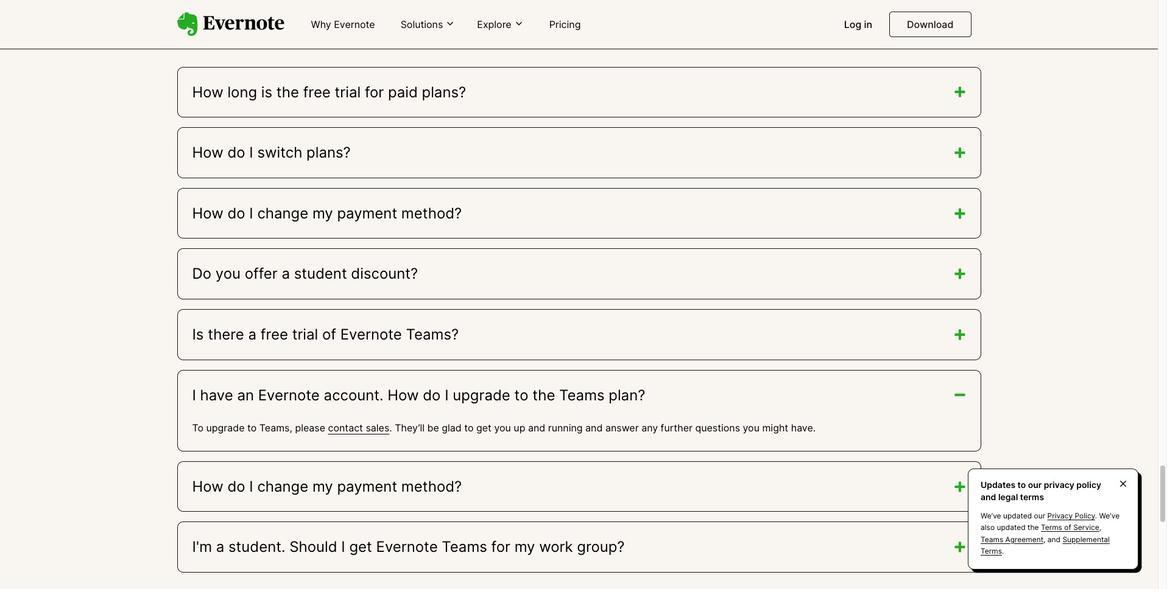 Task type: vqa. For each thing, say whether or not it's contained in the screenshot.
ALREADY HAVE AN ACCOUNT? LOG IN
no



Task type: describe. For each thing, give the bounding box(es) containing it.
updates
[[981, 480, 1016, 491]]

have
[[200, 387, 233, 404]]

teams agreement link
[[981, 536, 1044, 545]]

of inside terms of service , teams agreement , and
[[1065, 524, 1072, 533]]

also
[[981, 524, 995, 533]]

offer
[[245, 265, 278, 283]]

terms of service , teams agreement , and
[[981, 524, 1102, 545]]

student
[[294, 265, 347, 283]]

supplemental terms
[[981, 536, 1110, 556]]

to up 'up'
[[515, 387, 529, 404]]

updates to our privacy policy and legal terms
[[981, 480, 1102, 503]]

0 horizontal spatial you
[[216, 265, 241, 283]]

we've updated our privacy policy
[[981, 512, 1096, 521]]

paid
[[388, 83, 418, 101]]

running
[[548, 422, 583, 435]]

further
[[661, 422, 693, 435]]

0 horizontal spatial for
[[365, 83, 384, 101]]

pricing
[[550, 18, 581, 30]]

. for . we've also updated the
[[1096, 512, 1098, 521]]

long
[[228, 83, 257, 101]]

be
[[428, 422, 439, 435]]

0 horizontal spatial get
[[350, 539, 372, 557]]

1 how do i change my payment method? from the top
[[192, 205, 462, 222]]

supplemental terms link
[[981, 536, 1110, 556]]

explore
[[477, 18, 512, 30]]

terms of service link
[[1042, 524, 1100, 533]]

0 horizontal spatial teams
[[442, 539, 487, 557]]

why evernote link
[[304, 13, 383, 37]]

sales
[[366, 422, 390, 435]]

account.
[[324, 387, 384, 404]]

download link
[[890, 12, 972, 37]]

contact sales link
[[328, 422, 390, 435]]

log in link
[[837, 13, 880, 37]]

service
[[1074, 524, 1100, 533]]

discount?
[[351, 265, 418, 283]]

our for privacy
[[1035, 512, 1046, 521]]

privacy
[[1048, 512, 1073, 521]]

up
[[514, 422, 526, 435]]

explore button
[[474, 18, 528, 31]]

i'm a student. should i get evernote teams for my work group?
[[192, 539, 625, 557]]

contact
[[328, 422, 363, 435]]

1 vertical spatial upgrade
[[206, 422, 245, 435]]

and left answer
[[586, 422, 603, 435]]

privacy
[[1045, 480, 1075, 491]]

why
[[311, 18, 331, 30]]

why evernote
[[311, 18, 375, 30]]

our for privacy
[[1029, 480, 1042, 491]]

and right 'up'
[[528, 422, 546, 435]]

in
[[865, 18, 873, 30]]

is
[[192, 326, 204, 344]]

legal
[[999, 492, 1019, 503]]

student.
[[229, 539, 286, 557]]

agreement
[[1006, 536, 1044, 545]]

log
[[845, 18, 862, 30]]

0 vertical spatial get
[[477, 422, 492, 435]]

work
[[539, 539, 573, 557]]

privacy policy link
[[1048, 512, 1096, 521]]

to inside "updates to our privacy policy and legal terms"
[[1018, 480, 1027, 491]]

2 how do i change my payment method? from the top
[[192, 478, 462, 496]]

1 horizontal spatial free
[[303, 83, 331, 101]]

0 vertical spatial upgrade
[[453, 387, 511, 404]]

solutions
[[401, 18, 443, 30]]

log in
[[845, 18, 873, 30]]

switch
[[257, 144, 303, 162]]

group?
[[577, 539, 625, 557]]

1 horizontal spatial for
[[492, 539, 511, 557]]

have.
[[792, 422, 816, 435]]

. we've also updated the
[[981, 512, 1120, 533]]



Task type: locate. For each thing, give the bounding box(es) containing it.
0 vertical spatial free
[[303, 83, 331, 101]]

we've inside . we've also updated the
[[1100, 512, 1120, 521]]

there
[[208, 326, 244, 344]]

of
[[322, 326, 336, 344], [1065, 524, 1072, 533]]

terms down also
[[981, 547, 1003, 556]]

1 horizontal spatial get
[[477, 422, 492, 435]]

1 vertical spatial of
[[1065, 524, 1072, 533]]

0 vertical spatial payment
[[337, 205, 397, 222]]

to
[[515, 387, 529, 404], [247, 422, 257, 435], [465, 422, 474, 435], [1018, 480, 1027, 491]]

plans?
[[422, 83, 466, 101], [307, 144, 351, 162]]

is there a free trial of evernote teams?
[[192, 326, 459, 344]]

method?
[[402, 205, 462, 222], [402, 478, 462, 496]]

, up 'supplemental'
[[1100, 524, 1102, 533]]

plans? right switch
[[307, 144, 351, 162]]

2 vertical spatial .
[[1003, 547, 1005, 556]]

2 method? from the top
[[402, 478, 462, 496]]

updated up teams agreement link
[[997, 524, 1026, 533]]

payment
[[337, 205, 397, 222], [337, 478, 397, 496]]

0 horizontal spatial terms
[[981, 547, 1003, 556]]

solutions button
[[397, 18, 459, 31]]

1 horizontal spatial trial
[[335, 83, 361, 101]]

. inside . we've also updated the
[[1096, 512, 1098, 521]]

2 horizontal spatial you
[[743, 422, 760, 435]]

terms down 'privacy'
[[1042, 524, 1063, 533]]

free right "is"
[[303, 83, 331, 101]]

policy
[[1075, 512, 1096, 521]]

1 vertical spatial ,
[[1044, 536, 1046, 545]]

the down "we've updated our privacy policy"
[[1028, 524, 1040, 533]]

1 horizontal spatial teams
[[560, 387, 605, 404]]

0 vertical spatial for
[[365, 83, 384, 101]]

2 horizontal spatial the
[[1028, 524, 1040, 533]]

glad
[[442, 422, 462, 435]]

1 payment from the top
[[337, 205, 397, 222]]

1 horizontal spatial upgrade
[[453, 387, 511, 404]]

terms inside supplemental terms
[[981, 547, 1003, 556]]

0 horizontal spatial trial
[[292, 326, 318, 344]]

a right the i'm
[[216, 539, 224, 557]]

might
[[763, 422, 789, 435]]

you left might
[[743, 422, 760, 435]]

any
[[642, 422, 658, 435]]

to upgrade to teams, please contact sales . they'll be glad to get you up and running and answer any further questions you might have.
[[192, 422, 816, 435]]

0 horizontal spatial .
[[390, 422, 392, 435]]

2 vertical spatial the
[[1028, 524, 1040, 533]]

change down switch
[[257, 205, 309, 222]]

teams,
[[260, 422, 293, 435]]

policy
[[1077, 480, 1102, 491]]

my up the student
[[313, 205, 333, 222]]

0 vertical spatial .
[[390, 422, 392, 435]]

and down updates
[[981, 492, 997, 503]]

get right should
[[350, 539, 372, 557]]

a right offer in the left of the page
[[282, 265, 290, 283]]

2 horizontal spatial .
[[1096, 512, 1098, 521]]

,
[[1100, 524, 1102, 533], [1044, 536, 1046, 545]]

1 vertical spatial .
[[1096, 512, 1098, 521]]

please
[[295, 422, 325, 435]]

1 vertical spatial payment
[[337, 478, 397, 496]]

0 vertical spatial method?
[[402, 205, 462, 222]]

1 vertical spatial trial
[[292, 326, 318, 344]]

. down teams agreement link
[[1003, 547, 1005, 556]]

the inside . we've also updated the
[[1028, 524, 1040, 533]]

. left 'they'll' at the bottom of the page
[[390, 422, 392, 435]]

1 vertical spatial free
[[261, 326, 288, 344]]

0 horizontal spatial the
[[277, 83, 299, 101]]

i
[[249, 144, 253, 162], [249, 205, 253, 222], [192, 387, 196, 404], [445, 387, 449, 404], [249, 478, 253, 496], [342, 539, 345, 557]]

evernote
[[334, 18, 375, 30], [341, 326, 402, 344], [258, 387, 320, 404], [376, 539, 438, 557]]

is
[[261, 83, 272, 101]]

1 horizontal spatial terms
[[1042, 524, 1063, 533]]

teams
[[560, 387, 605, 404], [981, 536, 1004, 545], [442, 539, 487, 557]]

do
[[228, 144, 245, 162], [228, 205, 245, 222], [423, 387, 441, 404], [228, 478, 245, 496]]

0 vertical spatial updated
[[1004, 512, 1033, 521]]

1 horizontal spatial plans?
[[422, 83, 466, 101]]

. up 'service'
[[1096, 512, 1098, 521]]

the
[[277, 83, 299, 101], [533, 387, 555, 404], [1028, 524, 1040, 533]]

1 vertical spatial updated
[[997, 524, 1026, 533]]

upgrade
[[453, 387, 511, 404], [206, 422, 245, 435]]

how long is the free trial for paid plans?
[[192, 83, 466, 101]]

0 vertical spatial a
[[282, 265, 290, 283]]

0 vertical spatial our
[[1029, 480, 1042, 491]]

the up running
[[533, 387, 555, 404]]

1 horizontal spatial we've
[[1100, 512, 1120, 521]]

a
[[282, 265, 290, 283], [248, 326, 257, 344], [216, 539, 224, 557]]

1 vertical spatial get
[[350, 539, 372, 557]]

to
[[192, 422, 204, 435]]

and down . we've also updated the
[[1048, 536, 1061, 545]]

1 horizontal spatial you
[[495, 422, 511, 435]]

2 we've from the left
[[1100, 512, 1120, 521]]

they'll
[[395, 422, 425, 435]]

you
[[216, 265, 241, 283], [495, 422, 511, 435], [743, 422, 760, 435]]

and inside terms of service , teams agreement , and
[[1048, 536, 1061, 545]]

my left work
[[515, 539, 535, 557]]

get
[[477, 422, 492, 435], [350, 539, 372, 557]]

1 vertical spatial how do i change my payment method?
[[192, 478, 462, 496]]

trial down do you offer a student discount?
[[292, 326, 318, 344]]

upgrade right to in the bottom of the page
[[206, 422, 245, 435]]

2 horizontal spatial a
[[282, 265, 290, 283]]

1 vertical spatial method?
[[402, 478, 462, 496]]

for left work
[[492, 539, 511, 557]]

0 vertical spatial of
[[322, 326, 336, 344]]

do you offer a student discount?
[[192, 265, 418, 283]]

how do i change my payment method?
[[192, 205, 462, 222], [192, 478, 462, 496]]

i'm
[[192, 539, 212, 557]]

1 vertical spatial plans?
[[307, 144, 351, 162]]

updated
[[1004, 512, 1033, 521], [997, 524, 1026, 533]]

. for .
[[1003, 547, 1005, 556]]

0 vertical spatial plans?
[[422, 83, 466, 101]]

how do i switch plans?
[[192, 144, 351, 162]]

1 we've from the left
[[981, 512, 1002, 521]]

updated down legal
[[1004, 512, 1033, 521]]

to up terms
[[1018, 480, 1027, 491]]

we've right policy
[[1100, 512, 1120, 521]]

free
[[303, 83, 331, 101], [261, 326, 288, 344]]

you left 'up'
[[495, 422, 511, 435]]

questions
[[696, 422, 741, 435]]

and
[[528, 422, 546, 435], [586, 422, 603, 435], [981, 492, 997, 503], [1048, 536, 1061, 545]]

1 horizontal spatial of
[[1065, 524, 1072, 533]]

1 vertical spatial my
[[313, 478, 333, 496]]

get right glad
[[477, 422, 492, 435]]

our up terms
[[1029, 480, 1042, 491]]

0 horizontal spatial upgrade
[[206, 422, 245, 435]]

to right glad
[[465, 422, 474, 435]]

1 horizontal spatial .
[[1003, 547, 1005, 556]]

plans? right the paid
[[422, 83, 466, 101]]

2 payment from the top
[[337, 478, 397, 496]]

our inside "updates to our privacy policy and legal terms"
[[1029, 480, 1042, 491]]

0 horizontal spatial we've
[[981, 512, 1002, 521]]

terms inside terms of service , teams agreement , and
[[1042, 524, 1063, 533]]

a right the there
[[248, 326, 257, 344]]

teams?
[[406, 326, 459, 344]]

an
[[237, 387, 254, 404]]

i have an evernote account. how do i upgrade to the teams plan?
[[192, 387, 646, 404]]

0 vertical spatial the
[[277, 83, 299, 101]]

0 horizontal spatial ,
[[1044, 536, 1046, 545]]

for
[[365, 83, 384, 101], [492, 539, 511, 557]]

0 horizontal spatial free
[[261, 326, 288, 344]]

1 horizontal spatial the
[[533, 387, 555, 404]]

do
[[192, 265, 212, 283]]

to left teams,
[[247, 422, 257, 435]]

trial left the paid
[[335, 83, 361, 101]]

1 change from the top
[[257, 205, 309, 222]]

the right "is"
[[277, 83, 299, 101]]

you right 'do'
[[216, 265, 241, 283]]

1 vertical spatial change
[[257, 478, 309, 496]]

1 vertical spatial a
[[248, 326, 257, 344]]

evernote logo image
[[177, 12, 284, 36]]

we've up also
[[981, 512, 1002, 521]]

my down please
[[313, 478, 333, 496]]

we've
[[981, 512, 1002, 521], [1100, 512, 1120, 521]]

free right the there
[[261, 326, 288, 344]]

0 vertical spatial terms
[[1042, 524, 1063, 533]]

0 vertical spatial trial
[[335, 83, 361, 101]]

1 vertical spatial the
[[533, 387, 555, 404]]

our
[[1029, 480, 1042, 491], [1035, 512, 1046, 521]]

upgrade up 'to upgrade to teams, please contact sales . they'll be glad to get you up and running and answer any further questions you might have.'
[[453, 387, 511, 404]]

download
[[908, 18, 954, 30]]

1 vertical spatial our
[[1035, 512, 1046, 521]]

1 vertical spatial for
[[492, 539, 511, 557]]

our up terms of service , teams agreement , and
[[1035, 512, 1046, 521]]

updated inside . we've also updated the
[[997, 524, 1026, 533]]

change down teams,
[[257, 478, 309, 496]]

1 vertical spatial terms
[[981, 547, 1003, 556]]

0 horizontal spatial plans?
[[307, 144, 351, 162]]

and inside "updates to our privacy policy and legal terms"
[[981, 492, 997, 503]]

0 vertical spatial change
[[257, 205, 309, 222]]

, down . we've also updated the
[[1044, 536, 1046, 545]]

0 vertical spatial ,
[[1100, 524, 1102, 533]]

plan?
[[609, 387, 646, 404]]

2 vertical spatial a
[[216, 539, 224, 557]]

1 horizontal spatial ,
[[1100, 524, 1102, 533]]

answer
[[606, 422, 639, 435]]

0 vertical spatial my
[[313, 205, 333, 222]]

my
[[313, 205, 333, 222], [313, 478, 333, 496], [515, 539, 535, 557]]

supplemental
[[1063, 536, 1110, 545]]

2 horizontal spatial teams
[[981, 536, 1004, 545]]

pricing link
[[542, 13, 588, 37]]

0 horizontal spatial a
[[216, 539, 224, 557]]

2 vertical spatial my
[[515, 539, 535, 557]]

1 method? from the top
[[402, 205, 462, 222]]

terms
[[1021, 492, 1045, 503]]

for left the paid
[[365, 83, 384, 101]]

1 horizontal spatial a
[[248, 326, 257, 344]]

terms
[[1042, 524, 1063, 533], [981, 547, 1003, 556]]

0 horizontal spatial of
[[322, 326, 336, 344]]

how
[[192, 83, 223, 101], [192, 144, 223, 162], [192, 205, 223, 222], [388, 387, 419, 404], [192, 478, 223, 496]]

2 change from the top
[[257, 478, 309, 496]]

should
[[290, 539, 337, 557]]

teams inside terms of service , teams agreement , and
[[981, 536, 1004, 545]]

0 vertical spatial how do i change my payment method?
[[192, 205, 462, 222]]

trial
[[335, 83, 361, 101], [292, 326, 318, 344]]



